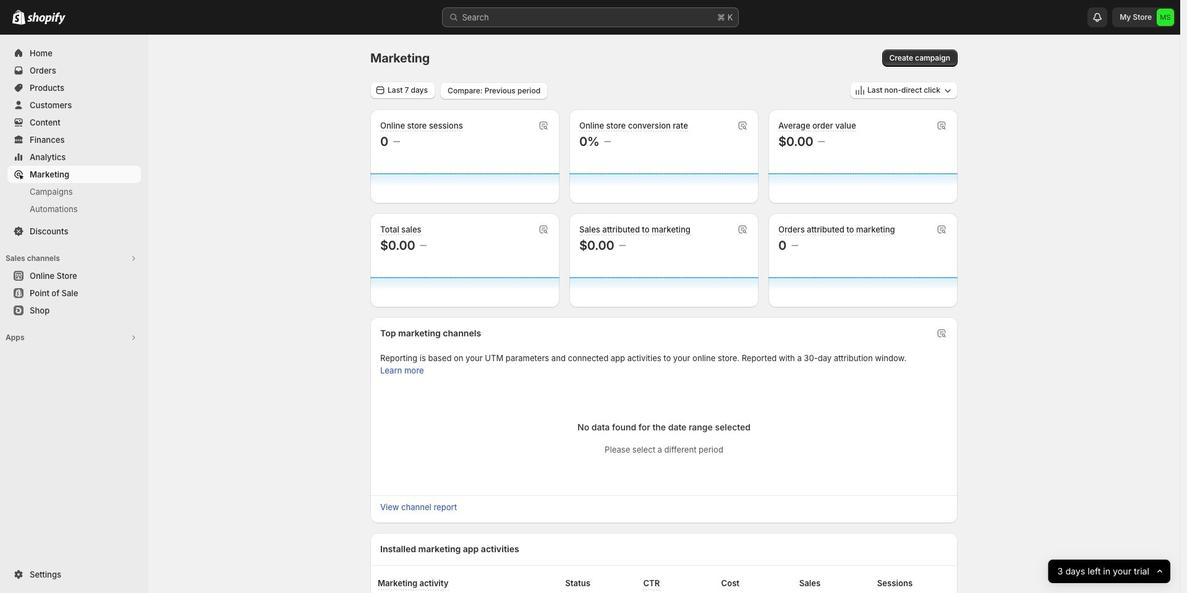 Task type: vqa. For each thing, say whether or not it's contained in the screenshot.
My Store ICON
yes



Task type: locate. For each thing, give the bounding box(es) containing it.
1 horizontal spatial shopify image
[[27, 12, 66, 25]]

shopify image
[[12, 10, 25, 25], [27, 12, 66, 25]]



Task type: describe. For each thing, give the bounding box(es) containing it.
0 horizontal spatial shopify image
[[12, 10, 25, 25]]

my store image
[[1157, 9, 1175, 26]]



